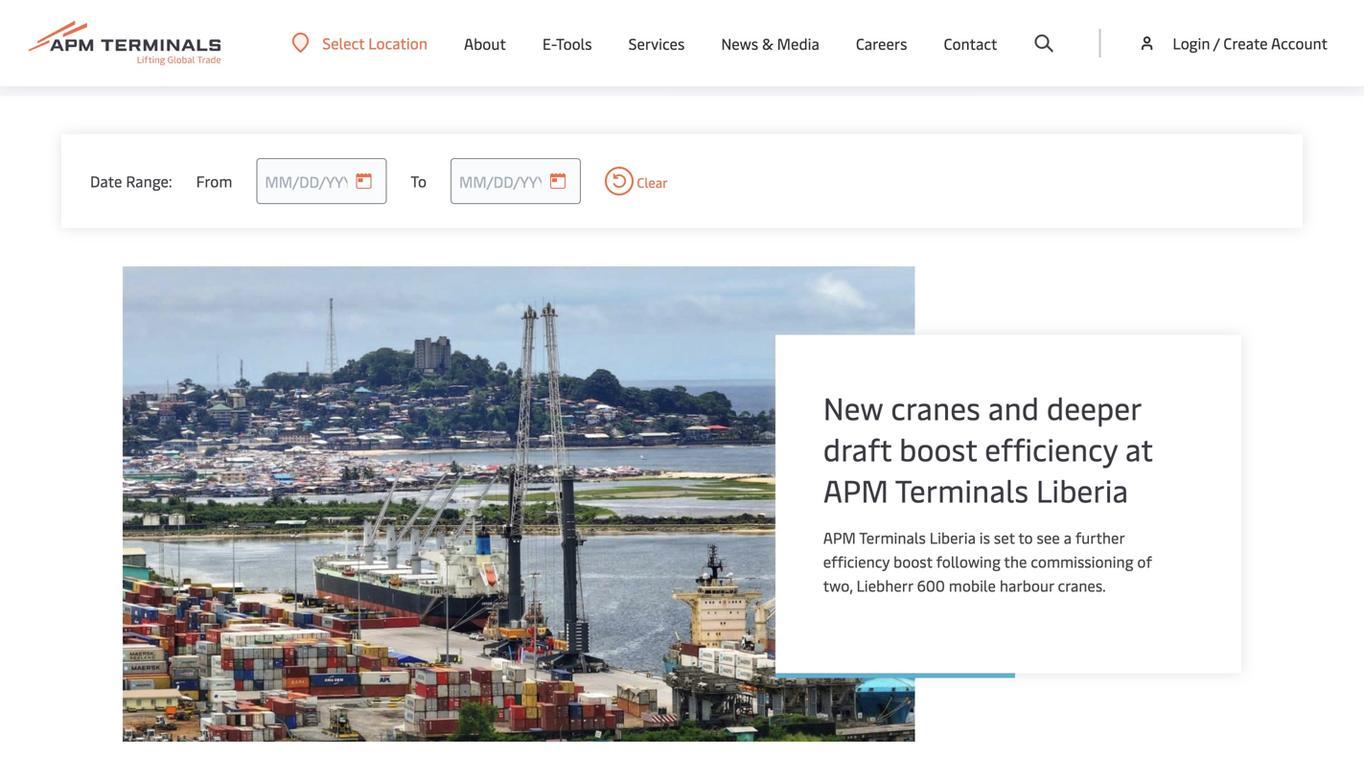 Task type: describe. For each thing, give the bounding box(es) containing it.
range:
[[126, 171, 172, 191]]

login / create account
[[1173, 33, 1328, 53]]

careers button
[[856, 0, 907, 86]]

boost inside new cranes and deeper draft boost efficiency at apm terminals liberia
[[899, 428, 977, 469]]

e-
[[543, 33, 556, 53]]

to
[[1019, 527, 1033, 548]]

terminals inside the apm terminals liberia is set to see a further efficiency boost following the commissioning of two, liebherr 600 mobile harbour cranes.
[[859, 527, 926, 548]]

harbour
[[1000, 575, 1054, 596]]

select location
[[322, 33, 428, 53]]

600
[[917, 575, 945, 596]]

clear button
[[605, 167, 668, 196]]

To text field
[[451, 158, 581, 204]]

deeper
[[1047, 387, 1141, 428]]

date
[[90, 171, 122, 191]]

services
[[629, 33, 685, 53]]

account
[[1271, 33, 1328, 53]]

news & media
[[721, 33, 820, 53]]

select
[[322, 33, 365, 53]]

is
[[980, 527, 990, 548]]

apm inside new cranes and deeper draft boost efficiency at apm terminals liberia
[[823, 469, 889, 511]]

liberia mhc2 1600 image
[[123, 267, 915, 742]]

tools
[[556, 33, 592, 53]]

create
[[1224, 33, 1268, 53]]

boost inside the apm terminals liberia is set to see a further efficiency boost following the commissioning of two, liebherr 600 mobile harbour cranes.
[[894, 551, 933, 572]]

liebherr
[[857, 575, 913, 596]]

clear
[[634, 173, 668, 191]]

date range:
[[90, 171, 172, 191]]

e-tools button
[[543, 0, 592, 86]]

From text field
[[256, 158, 387, 204]]

apm terminals liberia is set to see a further efficiency boost following the commissioning of two, liebherr 600 mobile harbour cranes.
[[823, 527, 1152, 596]]

container terminal illustration image
[[61, 0, 465, 38]]

about button
[[464, 0, 506, 86]]

set
[[994, 527, 1015, 548]]

new cranes and deeper draft boost efficiency at apm terminals liberia link
[[823, 387, 1184, 511]]

efficiency inside new cranes and deeper draft boost efficiency at apm terminals liberia
[[985, 428, 1118, 469]]

liberia inside new cranes and deeper draft boost efficiency at apm terminals liberia
[[1036, 469, 1129, 511]]

about
[[464, 33, 506, 53]]

draft
[[823, 428, 892, 469]]



Task type: locate. For each thing, give the bounding box(es) containing it.
contact
[[944, 33, 998, 53]]

boost up 600
[[894, 551, 933, 572]]

a
[[1064, 527, 1072, 548]]

0 vertical spatial liberia
[[1036, 469, 1129, 511]]

terminals inside new cranes and deeper draft boost efficiency at apm terminals liberia
[[895, 469, 1029, 511]]

further
[[1076, 527, 1125, 548]]

location
[[368, 33, 428, 53]]

efficiency up two,
[[823, 551, 890, 572]]

new cranes and deeper draft boost efficiency at apm terminals liberia
[[823, 387, 1153, 511]]

liberia up a
[[1036, 469, 1129, 511]]

liberia up following
[[930, 527, 976, 548]]

from
[[196, 171, 232, 191]]

to
[[411, 171, 427, 191]]

new
[[823, 387, 884, 428]]

terminals up liebherr
[[859, 527, 926, 548]]

at
[[1125, 428, 1153, 469]]

0 vertical spatial apm
[[823, 469, 889, 511]]

media
[[777, 33, 820, 53]]

services button
[[629, 0, 685, 86]]

apm
[[823, 469, 889, 511], [823, 527, 856, 548]]

following
[[936, 551, 1001, 572]]

1 vertical spatial liberia
[[930, 527, 976, 548]]

2 apm from the top
[[823, 527, 856, 548]]

apm inside the apm terminals liberia is set to see a further efficiency boost following the commissioning of two, liebherr 600 mobile harbour cranes.
[[823, 527, 856, 548]]

&
[[762, 33, 774, 53]]

apm up two,
[[823, 527, 856, 548]]

0 horizontal spatial liberia
[[930, 527, 976, 548]]

1 vertical spatial boost
[[894, 551, 933, 572]]

1 vertical spatial terminals
[[859, 527, 926, 548]]

0 vertical spatial terminals
[[895, 469, 1029, 511]]

1 vertical spatial efficiency
[[823, 551, 890, 572]]

terminals
[[895, 469, 1029, 511], [859, 527, 926, 548]]

/
[[1214, 33, 1220, 53]]

mobile
[[949, 575, 996, 596]]

terminals up is
[[895, 469, 1029, 511]]

0 vertical spatial efficiency
[[985, 428, 1118, 469]]

and
[[988, 387, 1039, 428]]

1 apm from the top
[[823, 469, 889, 511]]

0 horizontal spatial efficiency
[[823, 551, 890, 572]]

of
[[1138, 551, 1152, 572]]

0 vertical spatial boost
[[899, 428, 977, 469]]

e-tools
[[543, 33, 592, 53]]

apm down new at the bottom right of the page
[[823, 469, 889, 511]]

see
[[1037, 527, 1060, 548]]

boost right draft
[[899, 428, 977, 469]]

1 horizontal spatial liberia
[[1036, 469, 1129, 511]]

cranes.
[[1058, 575, 1106, 596]]

select location button
[[292, 32, 428, 53]]

efficiency
[[985, 428, 1118, 469], [823, 551, 890, 572]]

liberia inside the apm terminals liberia is set to see a further efficiency boost following the commissioning of two, liebherr 600 mobile harbour cranes.
[[930, 527, 976, 548]]

boost
[[899, 428, 977, 469], [894, 551, 933, 572]]

contact button
[[944, 0, 998, 86]]

efficiency inside the apm terminals liberia is set to see a further efficiency boost following the commissioning of two, liebherr 600 mobile harbour cranes.
[[823, 551, 890, 572]]

news
[[721, 33, 759, 53]]

login
[[1173, 33, 1210, 53]]

1 horizontal spatial efficiency
[[985, 428, 1118, 469]]

news & media button
[[721, 0, 820, 86]]

login / create account link
[[1138, 0, 1328, 86]]

commissioning
[[1031, 551, 1134, 572]]

cranes
[[891, 387, 981, 428]]

liberia
[[1036, 469, 1129, 511], [930, 527, 976, 548]]

the
[[1004, 551, 1027, 572]]

careers
[[856, 33, 907, 53]]

two,
[[823, 575, 853, 596]]

efficiency left "at"
[[985, 428, 1118, 469]]

1 vertical spatial apm
[[823, 527, 856, 548]]



Task type: vqa. For each thing, say whether or not it's contained in the screenshot.
Trace at the top left of the page
no



